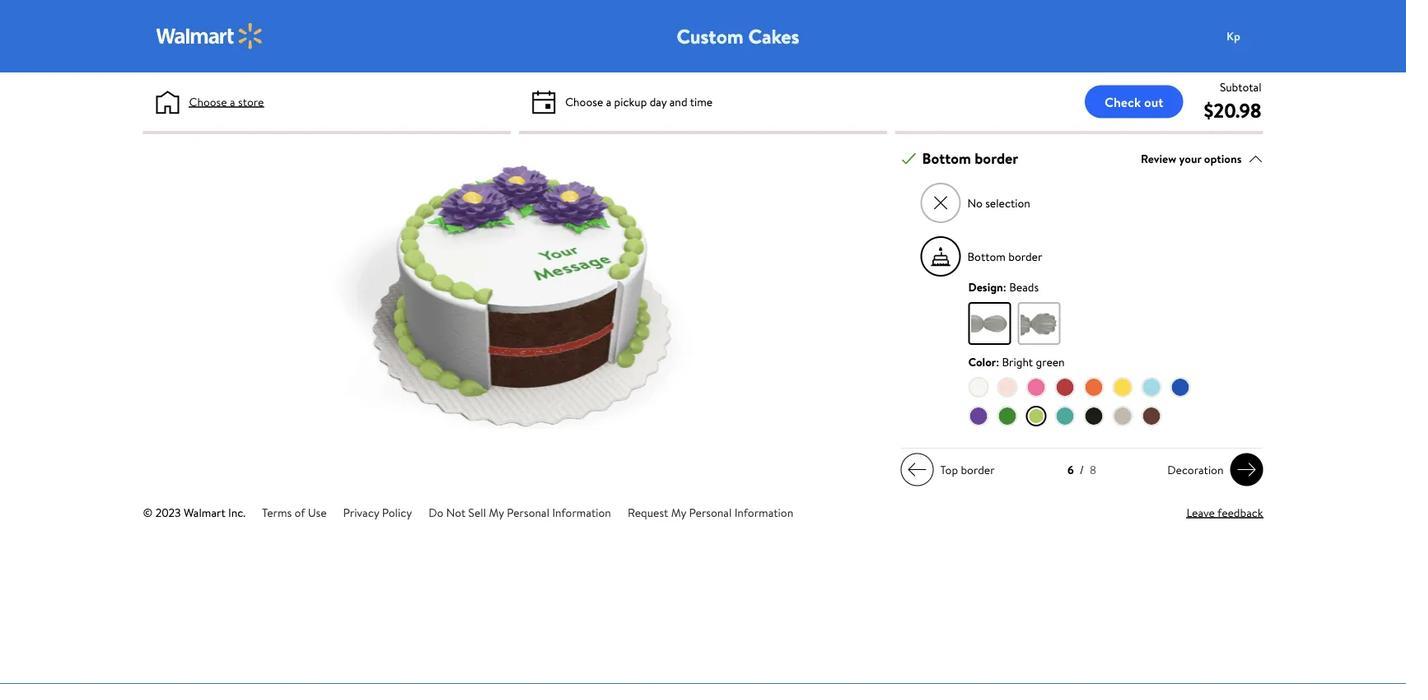 Task type: vqa. For each thing, say whether or not it's contained in the screenshot.
Custom Cakes
yes



Task type: describe. For each thing, give the bounding box(es) containing it.
leave feedback button
[[1187, 504, 1263, 522]]

walmart
[[184, 505, 225, 521]]

border for no selection
[[975, 148, 1018, 169]]

sell
[[468, 505, 486, 521]]

icon for continue arrow image inside decoration link
[[1237, 460, 1257, 480]]

: for design
[[1003, 279, 1007, 295]]

©
[[143, 505, 153, 521]]

pickup
[[614, 94, 647, 110]]

custom
[[677, 22, 744, 50]]

top border
[[940, 462, 995, 478]]

out
[[1144, 93, 1164, 111]]

review
[[1141, 150, 1177, 167]]

no
[[968, 195, 983, 211]]

kp
[[1227, 28, 1241, 44]]

bottom border for beads
[[968, 249, 1043, 265]]

review your options link
[[1141, 148, 1263, 170]]

6
[[1068, 462, 1074, 478]]

2 personal from the left
[[689, 505, 732, 521]]

design
[[968, 279, 1003, 295]]

review your options
[[1141, 150, 1242, 167]]

choose for choose a store
[[189, 94, 227, 110]]

privacy policy
[[343, 505, 412, 521]]

up arrow image
[[1249, 151, 1263, 166]]

border for beads
[[1009, 249, 1043, 265]]

choose a store
[[189, 94, 264, 110]]

icon for continue arrow image inside top border link
[[907, 460, 927, 480]]

inc.
[[228, 505, 246, 521]]

$20.98
[[1204, 96, 1262, 124]]

back to walmart.com image
[[156, 23, 263, 49]]

top
[[940, 462, 958, 478]]

2 information from the left
[[735, 505, 794, 521]]

privacy
[[343, 505, 379, 521]]

terms of use
[[262, 505, 327, 521]]

day
[[650, 94, 667, 110]]

feedback
[[1218, 505, 1263, 521]]

cakes
[[748, 22, 800, 50]]

leave feedback
[[1187, 505, 1263, 521]]

and
[[670, 94, 688, 110]]

6 / 8
[[1068, 462, 1097, 478]]

decoration link
[[1161, 454, 1263, 487]]

/
[[1080, 462, 1084, 478]]

options
[[1204, 150, 1242, 167]]

terms of use link
[[262, 505, 327, 521]]

kp button
[[1217, 20, 1283, 53]]

choose for choose a pickup day and time
[[565, 94, 603, 110]]

8
[[1090, 462, 1097, 478]]

your
[[1179, 150, 1202, 167]]

top border link
[[901, 454, 1001, 487]]



Task type: locate. For each thing, give the bounding box(es) containing it.
of
[[295, 505, 305, 521]]

information
[[552, 505, 611, 521], [735, 505, 794, 521]]

remove image
[[932, 194, 950, 212]]

bottom for no selection
[[922, 148, 971, 169]]

my right 'request'
[[671, 505, 686, 521]]

green
[[1036, 354, 1065, 370]]

1 vertical spatial bottom
[[968, 249, 1006, 265]]

bottom border up the no
[[922, 148, 1018, 169]]

0 horizontal spatial icon for continue arrow image
[[907, 460, 927, 480]]

do not sell my personal information
[[429, 505, 611, 521]]

0 horizontal spatial :
[[996, 354, 1000, 370]]

store
[[238, 94, 264, 110]]

time
[[690, 94, 713, 110]]

1 personal from the left
[[507, 505, 550, 521]]

policy
[[382, 505, 412, 521]]

1 horizontal spatial choose
[[565, 94, 603, 110]]

a left "pickup"
[[606, 94, 612, 110]]

choose a store link
[[189, 93, 264, 110]]

design : beads
[[968, 279, 1039, 295]]

1 information from the left
[[552, 505, 611, 521]]

privacy policy link
[[343, 505, 412, 521]]

selection
[[985, 195, 1031, 211]]

do
[[429, 505, 443, 521]]

1 vertical spatial :
[[996, 354, 1000, 370]]

request
[[628, 505, 668, 521]]

0 vertical spatial :
[[1003, 279, 1007, 295]]

do not sell my personal information link
[[429, 505, 611, 521]]

color
[[968, 354, 996, 370]]

choose left "pickup"
[[565, 94, 603, 110]]

0 horizontal spatial information
[[552, 505, 611, 521]]

choose inside choose a store link
[[189, 94, 227, 110]]

border
[[975, 148, 1018, 169], [1009, 249, 1043, 265], [961, 462, 995, 478]]

a for pickup
[[606, 94, 612, 110]]

bottom for beads
[[968, 249, 1006, 265]]

a left store at the top left of the page
[[230, 94, 235, 110]]

choose a pickup day and time
[[565, 94, 713, 110]]

a
[[230, 94, 235, 110], [606, 94, 612, 110]]

1 horizontal spatial icon for continue arrow image
[[1237, 460, 1257, 480]]

subtotal $20.98
[[1204, 79, 1262, 124]]

1 vertical spatial bottom border
[[968, 249, 1043, 265]]

my
[[489, 505, 504, 521], [671, 505, 686, 521]]

use
[[308, 505, 327, 521]]

1 vertical spatial border
[[1009, 249, 1043, 265]]

:
[[1003, 279, 1007, 295], [996, 354, 1000, 370]]

bottom
[[922, 148, 971, 169], [968, 249, 1006, 265]]

beads
[[1009, 279, 1039, 295]]

bottom right ok image
[[922, 148, 971, 169]]

1 horizontal spatial a
[[606, 94, 612, 110]]

personal right 'request'
[[689, 505, 732, 521]]

1 choose from the left
[[189, 94, 227, 110]]

check
[[1105, 93, 1141, 111]]

bright
[[1002, 354, 1033, 370]]

choose left store at the top left of the page
[[189, 94, 227, 110]]

: left "beads"
[[1003, 279, 1007, 295]]

check out
[[1105, 93, 1164, 111]]

: left bright
[[996, 354, 1000, 370]]

1 horizontal spatial information
[[735, 505, 794, 521]]

1 horizontal spatial my
[[671, 505, 686, 521]]

personal
[[507, 505, 550, 521], [689, 505, 732, 521]]

0 vertical spatial bottom
[[922, 148, 971, 169]]

1 a from the left
[[230, 94, 235, 110]]

personal right sell
[[507, 505, 550, 521]]

bottom border
[[922, 148, 1018, 169], [968, 249, 1043, 265]]

no selection
[[968, 195, 1031, 211]]

2 vertical spatial border
[[961, 462, 995, 478]]

0 vertical spatial bottom border
[[922, 148, 1018, 169]]

choose
[[189, 94, 227, 110], [565, 94, 603, 110]]

2 my from the left
[[671, 505, 686, 521]]

2 a from the left
[[606, 94, 612, 110]]

not
[[446, 505, 466, 521]]

icon for continue arrow image
[[907, 460, 927, 480], [1237, 460, 1257, 480]]

2 choose from the left
[[565, 94, 603, 110]]

subtotal
[[1220, 79, 1262, 95]]

review your options element
[[1141, 150, 1242, 167]]

2023
[[155, 505, 181, 521]]

0 horizontal spatial my
[[489, 505, 504, 521]]

a for store
[[230, 94, 235, 110]]

my right sell
[[489, 505, 504, 521]]

bottom border up design : beads
[[968, 249, 1043, 265]]

check out button
[[1085, 85, 1183, 118]]

ok image
[[902, 151, 917, 166]]

0 horizontal spatial choose
[[189, 94, 227, 110]]

1 horizontal spatial personal
[[689, 505, 732, 521]]

0 horizontal spatial personal
[[507, 505, 550, 521]]

icon for continue arrow image left top
[[907, 460, 927, 480]]

© 2023 walmart inc.
[[143, 505, 246, 521]]

: for color
[[996, 354, 1000, 370]]

custom cakes
[[677, 22, 800, 50]]

border up "beads"
[[1009, 249, 1043, 265]]

2 icon for continue arrow image from the left
[[1237, 460, 1257, 480]]

color : bright green
[[968, 354, 1065, 370]]

border right top
[[961, 462, 995, 478]]

request my personal information link
[[628, 505, 794, 521]]

terms
[[262, 505, 292, 521]]

0 vertical spatial border
[[975, 148, 1018, 169]]

border up no selection
[[975, 148, 1018, 169]]

request my personal information
[[628, 505, 794, 521]]

bottom up design
[[968, 249, 1006, 265]]

1 icon for continue arrow image from the left
[[907, 460, 927, 480]]

1 horizontal spatial :
[[1003, 279, 1007, 295]]

decoration
[[1168, 462, 1224, 478]]

0 horizontal spatial a
[[230, 94, 235, 110]]

1 my from the left
[[489, 505, 504, 521]]

icon for continue arrow image up feedback
[[1237, 460, 1257, 480]]

leave
[[1187, 505, 1215, 521]]

bottom border for no selection
[[922, 148, 1018, 169]]



